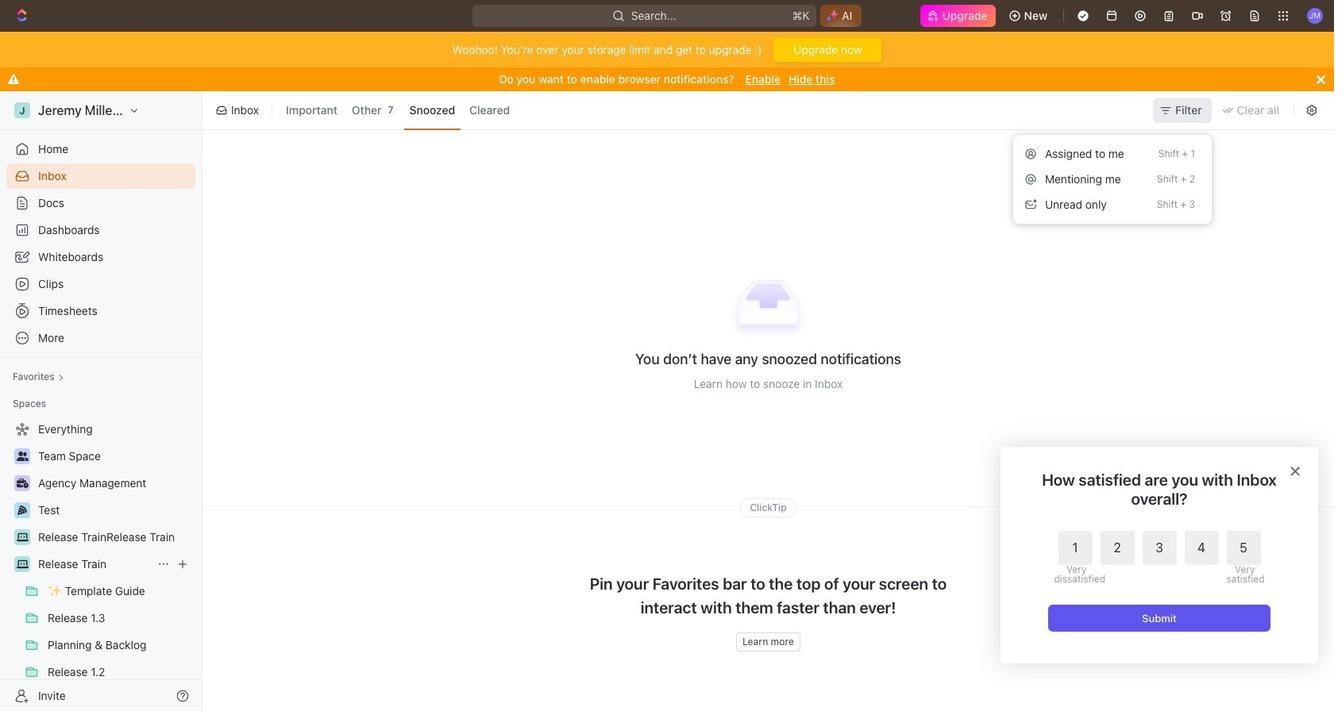Task type: vqa. For each thing, say whether or not it's contained in the screenshot.
tab list in the top of the page
yes



Task type: locate. For each thing, give the bounding box(es) containing it.
dialog
[[1001, 447, 1319, 664]]

tab list
[[277, 88, 519, 133]]

option group
[[1055, 531, 1261, 585]]



Task type: describe. For each thing, give the bounding box(es) containing it.
laptop code image
[[16, 560, 28, 570]]

sidebar navigation
[[0, 91, 203, 712]]



